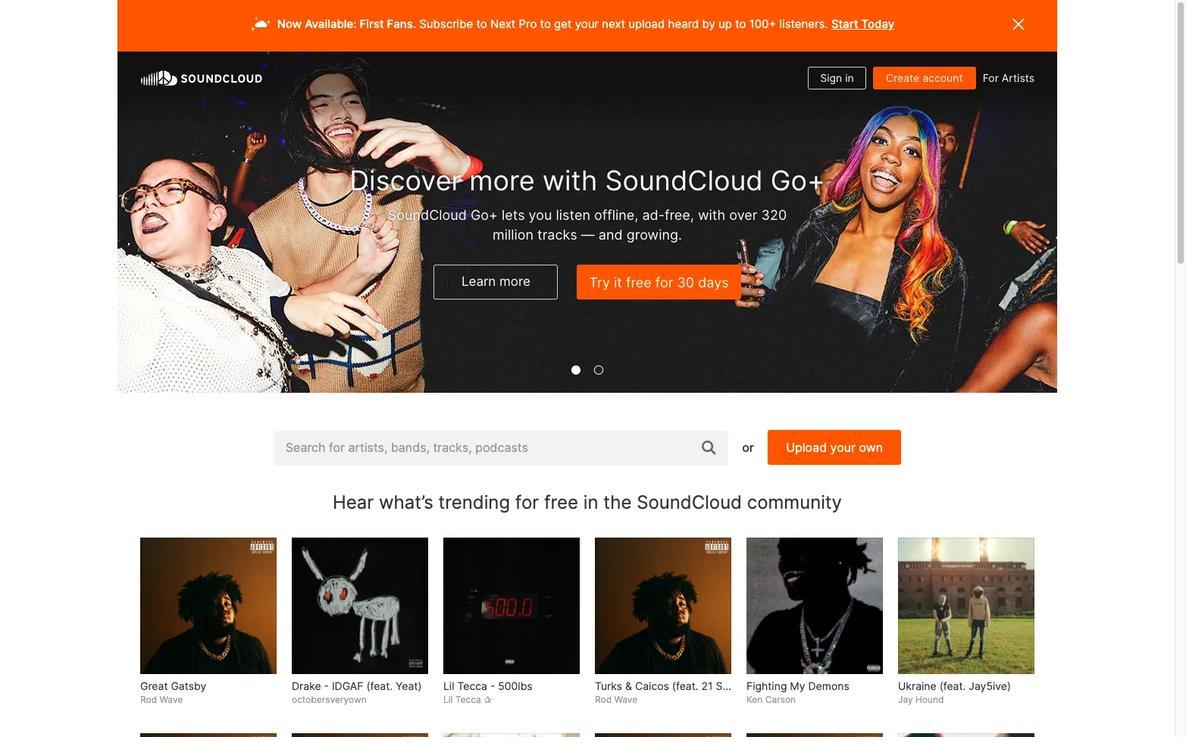 Task type: describe. For each thing, give the bounding box(es) containing it.
2 to from the left
[[540, 17, 551, 31]]

0 horizontal spatial free
[[544, 491, 579, 513]]

great gatsby rod wave
[[140, 680, 206, 705]]

turks & caicos (feat. 21 savage) element
[[595, 538, 732, 674]]

for
[[983, 71, 1000, 84]]

ukraine (feat. jay5ive) element
[[899, 538, 1035, 674]]

21
[[702, 680, 713, 693]]

lil tecca - 500lbs lil tecca ✰
[[444, 680, 533, 705]]

boyz don't cry element
[[140, 733, 277, 737]]

learn more
[[462, 274, 531, 289]]

try it free for 30 days
[[590, 274, 729, 290]]

0 vertical spatial go+
[[771, 164, 826, 197]]

for for free
[[516, 491, 539, 513]]

lil tecca ✰ link
[[444, 694, 492, 706]]

drake
[[292, 680, 321, 693]]

great gatsby link
[[140, 679, 277, 694]]

great gatsby element
[[140, 538, 277, 674]]

(feat. for yeat)
[[367, 680, 393, 693]]

listeners.
[[780, 17, 829, 31]]

more for discover
[[470, 164, 535, 197]]

create account
[[887, 71, 964, 84]]

rod inside great gatsby rod wave
[[140, 694, 157, 705]]

2 vertical spatial soundcloud
[[637, 491, 743, 513]]

rod wave link for great
[[140, 694, 183, 706]]

you
[[529, 207, 552, 223]]

next
[[602, 17, 626, 31]]

lets
[[502, 207, 525, 223]]

upload
[[629, 17, 665, 31]]

ken
[[747, 694, 763, 705]]

turks & caicos (feat. 21 savage) rod wave
[[595, 680, 757, 705]]

- inside "lil tecca - 500lbs lil tecca ✰"
[[491, 680, 496, 693]]

listen
[[556, 207, 591, 223]]

—
[[582, 226, 595, 242]]

come see me element
[[292, 733, 428, 737]]

great
[[140, 680, 168, 693]]

rod inside turks & caicos (feat. 21 savage) rod wave
[[595, 694, 612, 705]]

0 vertical spatial soundcloud
[[606, 164, 764, 197]]

sign in button
[[809, 67, 867, 89]]

rod wave link for turks
[[595, 694, 638, 706]]

fighting my demons element
[[747, 538, 884, 674]]

100+
[[750, 17, 777, 31]]

ken carson link
[[747, 694, 796, 706]]

lil tecca - 500lbs link
[[444, 679, 580, 694]]

now
[[277, 17, 302, 31]]

yeat)
[[396, 680, 422, 693]]

offline,
[[595, 207, 639, 223]]

discover more with soundcloud go+
[[350, 164, 826, 197]]

turks
[[595, 680, 623, 693]]

next
[[491, 17, 516, 31]]

your inside 'link'
[[831, 440, 856, 455]]

free,
[[665, 207, 695, 223]]

(feat. inside ukraine (feat. jay5ive) jay hound
[[940, 680, 967, 693]]

start
[[832, 17, 859, 31]]

(feat. for 21
[[673, 680, 699, 693]]

hg4 element
[[747, 733, 884, 737]]

✰
[[484, 694, 492, 705]]

octobersveryown link
[[292, 694, 367, 706]]

ukraine (feat. jay5ive) link
[[899, 679, 1035, 694]]

ukraine (feat. jay5ive) jay hound
[[899, 680, 1012, 705]]

upload your own link
[[768, 430, 902, 465]]

up
[[719, 17, 733, 31]]

2 lil from the top
[[444, 694, 453, 705]]

start today link
[[832, 17, 895, 31]]

and
[[599, 226, 623, 242]]

trending
[[439, 491, 510, 513]]

1 vertical spatial tecca
[[456, 694, 481, 705]]

with inside soundcloud go+ lets you listen offline, ad-free, with over 320 million tracks — and growing.
[[698, 207, 726, 223]]

fighting my demons link
[[747, 679, 884, 694]]

fans.
[[387, 17, 416, 31]]

days
[[699, 274, 729, 290]]

soundcloud go+ lets you listen offline, ad-free, with over 320 million tracks — and growing.
[[388, 207, 787, 242]]

jay5ive)
[[970, 680, 1012, 693]]

artists
[[1003, 71, 1035, 84]]

drake - idgaf (feat. yeat) element
[[292, 538, 428, 674]]

sign in
[[821, 71, 855, 84]]

demons
[[809, 680, 850, 693]]

ad-
[[643, 207, 665, 223]]

go+ inside soundcloud go+ lets you listen offline, ad-free, with over 320 million tracks — and growing.
[[471, 207, 498, 223]]

over
[[730, 207, 758, 223]]

idgaf
[[332, 680, 364, 693]]

carson
[[766, 694, 796, 705]]

hear
[[333, 491, 374, 513]]

try it free for 30 days link
[[577, 265, 741, 299]]

fighting my demons ken carson
[[747, 680, 850, 705]]

it
[[614, 274, 623, 290]]



Task type: locate. For each thing, give the bounding box(es) containing it.
in
[[846, 71, 855, 84], [584, 491, 599, 513]]

(feat. inside turks & caicos (feat. 21 savage) rod wave
[[673, 680, 699, 693]]

0 horizontal spatial (feat.
[[367, 680, 393, 693]]

rod down great
[[140, 694, 157, 705]]

to
[[477, 17, 487, 31], [540, 17, 551, 31], [736, 17, 747, 31]]

0 vertical spatial tecca
[[458, 680, 488, 693]]

(feat.
[[367, 680, 393, 693], [673, 680, 699, 693], [940, 680, 967, 693]]

with left 'over' at the top
[[698, 207, 726, 223]]

learn
[[462, 274, 496, 289]]

try
[[590, 274, 611, 290]]

1 vertical spatial lil
[[444, 694, 453, 705]]

1 horizontal spatial rod
[[595, 694, 612, 705]]

2 rod from the left
[[595, 694, 612, 705]]

0 horizontal spatial -
[[324, 680, 329, 693]]

rod down turks
[[595, 694, 612, 705]]

your left own
[[831, 440, 856, 455]]

1 horizontal spatial for
[[656, 274, 674, 290]]

for
[[656, 274, 674, 290], [516, 491, 539, 513]]

0 vertical spatial with
[[543, 164, 598, 197]]

(feat. inside drake - idgaf (feat. yeat) octobersveryown
[[367, 680, 393, 693]]

drake - idgaf (feat. yeat) octobersveryown
[[292, 680, 422, 705]]

wave down &
[[615, 694, 638, 705]]

today
[[862, 17, 895, 31]]

octobersveryown
[[292, 694, 367, 705]]

wave inside great gatsby rod wave
[[160, 694, 183, 705]]

savage)
[[716, 680, 757, 693]]

turks & caicos (feat. 21 savage) link
[[595, 679, 757, 694]]

available:
[[305, 17, 357, 31]]

soundcloud right the
[[637, 491, 743, 513]]

1 vertical spatial with
[[698, 207, 726, 223]]

0 horizontal spatial go+
[[471, 207, 498, 223]]

my
[[791, 680, 806, 693]]

subscribe
[[420, 17, 473, 31]]

500lbs
[[499, 680, 533, 693]]

to left next
[[477, 17, 487, 31]]

soundcloud inside soundcloud go+ lets you listen offline, ad-free, with over 320 million tracks — and growing.
[[388, 207, 467, 223]]

1 horizontal spatial rod wave link
[[595, 694, 638, 706]]

tracks
[[538, 226, 578, 242]]

learn more link
[[434, 265, 559, 299]]

more right learn
[[500, 274, 531, 289]]

more
[[470, 164, 535, 197], [500, 274, 531, 289]]

0 horizontal spatial in
[[584, 491, 599, 513]]

0 horizontal spatial for
[[516, 491, 539, 513]]

(feat. up hound
[[940, 680, 967, 693]]

lil tecca - 500lbs element
[[444, 538, 580, 674]]

1 horizontal spatial to
[[540, 17, 551, 31]]

heard
[[669, 17, 699, 31]]

account
[[923, 71, 964, 84]]

to right up
[[736, 17, 747, 31]]

create account button
[[874, 67, 976, 89]]

rod wave link down great
[[140, 694, 183, 706]]

caicos
[[636, 680, 670, 693]]

jay
[[899, 694, 914, 705]]

wave down great
[[160, 694, 183, 705]]

free left the
[[544, 491, 579, 513]]

for right trending
[[516, 491, 539, 513]]

0 vertical spatial for
[[656, 274, 674, 290]]

2 horizontal spatial to
[[736, 17, 747, 31]]

2 horizontal spatial (feat.
[[940, 680, 967, 693]]

1 vertical spatial more
[[500, 274, 531, 289]]

or
[[743, 440, 758, 455]]

long journey element
[[595, 733, 732, 737]]

your right get
[[575, 17, 599, 31]]

tecca left ✰ at the left bottom of page
[[456, 694, 481, 705]]

Search search field
[[274, 430, 729, 465]]

1 lil from the top
[[444, 680, 455, 693]]

1 rod wave link from the left
[[140, 694, 183, 706]]

1 horizontal spatial -
[[491, 680, 496, 693]]

tecca up lil tecca ✰ link
[[458, 680, 488, 693]]

2 - from the left
[[491, 680, 496, 693]]

0 horizontal spatial wave
[[160, 694, 183, 705]]

houdini element
[[899, 733, 1035, 737]]

lil up lil tecca ✰ link
[[444, 680, 455, 693]]

(feat. left the yeat)
[[367, 680, 393, 693]]

3 (feat. from the left
[[940, 680, 967, 693]]

own
[[860, 440, 884, 455]]

- inside drake - idgaf (feat. yeat) octobersveryown
[[324, 680, 329, 693]]

0 vertical spatial your
[[575, 17, 599, 31]]

1 rod from the left
[[140, 694, 157, 705]]

wave
[[160, 694, 183, 705], [615, 694, 638, 705]]

lil
[[444, 680, 455, 693], [444, 694, 453, 705]]

1 vertical spatial go+
[[471, 207, 498, 223]]

1 vertical spatial in
[[584, 491, 599, 513]]

wave inside turks & caicos (feat. 21 savage) rod wave
[[615, 694, 638, 705]]

0 horizontal spatial to
[[477, 17, 487, 31]]

to left get
[[540, 17, 551, 31]]

for artists
[[983, 71, 1035, 84]]

1 horizontal spatial your
[[831, 440, 856, 455]]

1 to from the left
[[477, 17, 487, 31]]

go+ up the 320
[[771, 164, 826, 197]]

30
[[678, 274, 695, 290]]

1 horizontal spatial with
[[698, 207, 726, 223]]

0 vertical spatial in
[[846, 71, 855, 84]]

1 horizontal spatial wave
[[615, 694, 638, 705]]

community
[[748, 491, 843, 513]]

&
[[626, 680, 633, 693]]

1 vertical spatial your
[[831, 440, 856, 455]]

the
[[604, 491, 632, 513]]

free
[[626, 274, 652, 290], [544, 491, 579, 513]]

growing.
[[627, 226, 683, 242]]

for left 30
[[656, 274, 674, 290]]

for artists link
[[983, 68, 1035, 90]]

upload your own
[[787, 440, 884, 455]]

now available: first fans. subscribe to next pro to get your next upload heard by up to 100+ listeners. start today
[[277, 17, 895, 31]]

2 rod wave link from the left
[[595, 694, 638, 706]]

1 vertical spatial soundcloud
[[388, 207, 467, 223]]

0 horizontal spatial rod
[[140, 694, 157, 705]]

1 horizontal spatial (feat.
[[673, 680, 699, 693]]

320
[[762, 207, 787, 223]]

0 vertical spatial lil
[[444, 680, 455, 693]]

first
[[360, 17, 384, 31]]

2 wave from the left
[[615, 694, 638, 705]]

ukraine
[[899, 680, 937, 693]]

2 (feat. from the left
[[673, 680, 699, 693]]

sign
[[821, 71, 843, 84]]

million
[[493, 226, 534, 242]]

by
[[703, 17, 716, 31]]

in left the
[[584, 491, 599, 513]]

rod wave link down turks
[[595, 694, 638, 706]]

get
[[554, 17, 572, 31]]

upload
[[787, 440, 828, 455]]

gatsby
[[171, 680, 206, 693]]

jay hound link
[[899, 694, 945, 706]]

0 vertical spatial more
[[470, 164, 535, 197]]

1 vertical spatial for
[[516, 491, 539, 513]]

1 horizontal spatial go+
[[771, 164, 826, 197]]

more up "lets"
[[470, 164, 535, 197]]

create
[[887, 71, 920, 84]]

1 vertical spatial free
[[544, 491, 579, 513]]

-
[[324, 680, 329, 693], [491, 680, 496, 693]]

go+ left "lets"
[[471, 207, 498, 223]]

rod
[[140, 694, 157, 705], [595, 694, 612, 705]]

with up listen
[[543, 164, 598, 197]]

call your friends element
[[444, 733, 580, 737]]

1 (feat. from the left
[[367, 680, 393, 693]]

for for 30
[[656, 274, 674, 290]]

in right sign
[[846, 71, 855, 84]]

1 - from the left
[[324, 680, 329, 693]]

what's
[[379, 491, 434, 513]]

fighting
[[747, 680, 788, 693]]

free right it
[[626, 274, 652, 290]]

discover
[[350, 164, 462, 197]]

your
[[575, 17, 599, 31], [831, 440, 856, 455]]

0 horizontal spatial rod wave link
[[140, 694, 183, 706]]

- up ✰ at the left bottom of page
[[491, 680, 496, 693]]

lil left ✰ at the left bottom of page
[[444, 694, 453, 705]]

(feat. left 21
[[673, 680, 699, 693]]

more for learn
[[500, 274, 531, 289]]

soundcloud down discover
[[388, 207, 467, 223]]

1 horizontal spatial in
[[846, 71, 855, 84]]

go+
[[771, 164, 826, 197], [471, 207, 498, 223]]

drake - idgaf (feat. yeat) link
[[292, 679, 428, 694]]

hound
[[916, 694, 945, 705]]

3 to from the left
[[736, 17, 747, 31]]

hear what's trending for free in the soundcloud community
[[333, 491, 843, 513]]

1 wave from the left
[[160, 694, 183, 705]]

pro
[[519, 17, 537, 31]]

rod wave link
[[140, 694, 183, 706], [595, 694, 638, 706]]

0 horizontal spatial your
[[575, 17, 599, 31]]

0 horizontal spatial with
[[543, 164, 598, 197]]

soundcloud up free,
[[606, 164, 764, 197]]

1 horizontal spatial free
[[626, 274, 652, 290]]

0 vertical spatial free
[[626, 274, 652, 290]]

in inside button
[[846, 71, 855, 84]]

soundcloud
[[606, 164, 764, 197], [388, 207, 467, 223], [637, 491, 743, 513]]

- up 'octobersveryown'
[[324, 680, 329, 693]]



Task type: vqa. For each thing, say whether or not it's contained in the screenshot.


